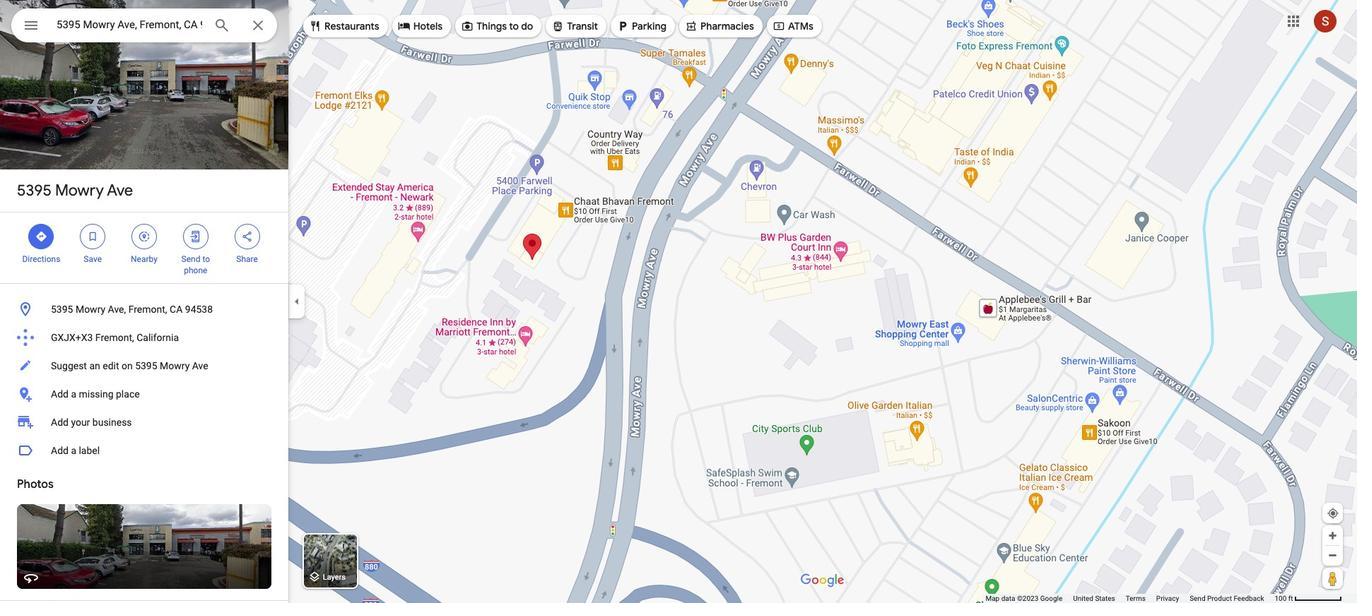 Task type: describe. For each thing, give the bounding box(es) containing it.
add a missing place button
[[0, 380, 288, 409]]


[[616, 18, 629, 34]]

suggest an edit on 5395 mowry ave button
[[0, 352, 288, 380]]

 pharmacies
[[685, 18, 754, 34]]


[[309, 18, 322, 34]]


[[685, 18, 698, 34]]

 things to do
[[461, 18, 533, 34]]

2 vertical spatial mowry
[[160, 360, 190, 372]]


[[241, 229, 253, 245]]

2 vertical spatial 5395
[[135, 360, 157, 372]]

suggest
[[51, 360, 87, 372]]

google maps element
[[0, 0, 1357, 604]]

©2023
[[1017, 595, 1038, 603]]

to inside send to phone
[[202, 254, 210, 264]]

 restaurants
[[309, 18, 379, 34]]

to inside  things to do
[[509, 20, 519, 33]]

states
[[1095, 595, 1115, 603]]

 atms
[[772, 18, 813, 34]]

ca
[[170, 304, 183, 315]]

restaurants
[[324, 20, 379, 33]]

edit
[[103, 360, 119, 372]]

united
[[1073, 595, 1093, 603]]

send product feedback
[[1190, 595, 1264, 603]]

photos
[[17, 478, 54, 492]]

100 ft button
[[1275, 595, 1342, 603]]

 parking
[[616, 18, 666, 34]]

things
[[476, 20, 507, 33]]

 hotels
[[398, 18, 443, 34]]

add for add your business
[[51, 417, 69, 428]]

add your business
[[51, 417, 132, 428]]

collapse side panel image
[[289, 294, 305, 310]]

 button
[[11, 8, 51, 45]]

show your location image
[[1327, 507, 1339, 520]]

privacy button
[[1156, 594, 1179, 604]]

terms button
[[1126, 594, 1146, 604]]

share
[[236, 254, 258, 264]]

100 ft
[[1275, 595, 1293, 603]]

gxjx+x3
[[51, 332, 93, 344]]

gxjx+x3 fremont, california button
[[0, 324, 288, 352]]

an
[[89, 360, 100, 372]]

 transit
[[551, 18, 598, 34]]


[[86, 229, 99, 245]]

5395 mowry ave, fremont, ca 94538 button
[[0, 295, 288, 324]]

google
[[1040, 595, 1063, 603]]

5395 for 5395 mowry ave, fremont, ca 94538
[[51, 304, 73, 315]]

your
[[71, 417, 90, 428]]

5395 Mowry Ave, Fremont, CA 94538 field
[[11, 8, 277, 42]]


[[551, 18, 564, 34]]

united states button
[[1073, 594, 1115, 604]]

privacy
[[1156, 595, 1179, 603]]


[[398, 18, 410, 34]]

1 vertical spatial fremont,
[[95, 332, 134, 344]]

feedback
[[1234, 595, 1264, 603]]

united states
[[1073, 595, 1115, 603]]

mowry for ave,
[[76, 304, 105, 315]]

nearby
[[131, 254, 158, 264]]

do
[[521, 20, 533, 33]]



Task type: locate. For each thing, give the bounding box(es) containing it.
ave inside button
[[192, 360, 208, 372]]

add inside button
[[51, 389, 69, 400]]

gxjx+x3 fremont, california
[[51, 332, 179, 344]]

map data ©2023 google
[[986, 595, 1063, 603]]

fremont, down ave, at the bottom left of page
[[95, 332, 134, 344]]

0 horizontal spatial ave
[[107, 181, 133, 201]]

0 horizontal spatial to
[[202, 254, 210, 264]]

1 vertical spatial mowry
[[76, 304, 105, 315]]

send left product
[[1190, 595, 1205, 603]]

1 add from the top
[[51, 389, 69, 400]]

94538
[[185, 304, 213, 315]]

1 vertical spatial send
[[1190, 595, 1205, 603]]

3 add from the top
[[51, 445, 69, 457]]

california
[[137, 332, 179, 344]]

ave,
[[108, 304, 126, 315]]

directions
[[22, 254, 60, 264]]

add left label
[[51, 445, 69, 457]]

transit
[[567, 20, 598, 33]]

send product feedback button
[[1190, 594, 1264, 604]]

1 vertical spatial 5395
[[51, 304, 73, 315]]

0 vertical spatial 5395
[[17, 181, 51, 201]]

1 horizontal spatial to
[[509, 20, 519, 33]]

ave up actions for 5395 mowry ave region
[[107, 181, 133, 201]]

a left missing
[[71, 389, 76, 400]]

1 horizontal spatial send
[[1190, 595, 1205, 603]]

zoom out image
[[1327, 551, 1338, 561]]

add
[[51, 389, 69, 400], [51, 417, 69, 428], [51, 445, 69, 457]]

parking
[[632, 20, 666, 33]]

label
[[79, 445, 100, 457]]

data
[[1001, 595, 1015, 603]]


[[189, 229, 202, 245]]

zoom in image
[[1327, 531, 1338, 541]]


[[35, 229, 48, 245]]

on
[[122, 360, 133, 372]]

2 vertical spatial add
[[51, 445, 69, 457]]

map
[[986, 595, 1000, 603]]

1 vertical spatial a
[[71, 445, 76, 457]]

send inside button
[[1190, 595, 1205, 603]]

layers
[[323, 573, 346, 583]]

0 vertical spatial fremont,
[[128, 304, 167, 315]]

 search field
[[11, 8, 277, 45]]

place
[[116, 389, 140, 400]]

send up phone
[[181, 254, 200, 264]]

0 vertical spatial to
[[509, 20, 519, 33]]

suggest an edit on 5395 mowry ave
[[51, 360, 208, 372]]

0 vertical spatial mowry
[[55, 181, 104, 201]]

product
[[1207, 595, 1232, 603]]

send inside send to phone
[[181, 254, 200, 264]]

1 vertical spatial ave
[[192, 360, 208, 372]]

add for add a label
[[51, 445, 69, 457]]

add for add a missing place
[[51, 389, 69, 400]]

send for send product feedback
[[1190, 595, 1205, 603]]

mowry left ave, at the bottom left of page
[[76, 304, 105, 315]]

to left do
[[509, 20, 519, 33]]

add left "your"
[[51, 417, 69, 428]]

a
[[71, 389, 76, 400], [71, 445, 76, 457]]

actions for 5395 mowry ave region
[[0, 213, 288, 283]]

missing
[[79, 389, 113, 400]]

0 vertical spatial add
[[51, 389, 69, 400]]


[[461, 18, 474, 34]]

2 a from the top
[[71, 445, 76, 457]]

mowry for ave
[[55, 181, 104, 201]]

5395 for 5395 mowry ave
[[17, 181, 51, 201]]

footer inside the google maps element
[[986, 594, 1275, 604]]

None field
[[57, 16, 202, 33]]

send
[[181, 254, 200, 264], [1190, 595, 1205, 603]]

1 vertical spatial add
[[51, 417, 69, 428]]

pharmacies
[[700, 20, 754, 33]]


[[138, 229, 151, 245]]

mowry up 
[[55, 181, 104, 201]]

0 horizontal spatial send
[[181, 254, 200, 264]]

show street view coverage image
[[1322, 568, 1343, 589]]

mowry
[[55, 181, 104, 201], [76, 304, 105, 315], [160, 360, 190, 372]]

add your business link
[[0, 409, 288, 437]]

0 vertical spatial a
[[71, 389, 76, 400]]

none field inside 5395 mowry ave, fremont, ca 94538 field
[[57, 16, 202, 33]]

1 horizontal spatial ave
[[192, 360, 208, 372]]


[[23, 16, 40, 35]]

business
[[92, 417, 132, 428]]

hotels
[[413, 20, 443, 33]]

5395 mowry ave main content
[[0, 0, 288, 604]]

send to phone
[[181, 254, 210, 276]]

to
[[509, 20, 519, 33], [202, 254, 210, 264]]

footer containing map data ©2023 google
[[986, 594, 1275, 604]]

send for send to phone
[[181, 254, 200, 264]]

add down suggest at the left of page
[[51, 389, 69, 400]]

5395 up 
[[17, 181, 51, 201]]

terms
[[1126, 595, 1146, 603]]

fremont, left 'ca'
[[128, 304, 167, 315]]

add a missing place
[[51, 389, 140, 400]]

atms
[[788, 20, 813, 33]]

to up phone
[[202, 254, 210, 264]]

a for missing
[[71, 389, 76, 400]]

a for label
[[71, 445, 76, 457]]

fremont,
[[128, 304, 167, 315], [95, 332, 134, 344]]

google account: sheryl atherton  
(sheryl.atherton@adept.ai) image
[[1314, 10, 1337, 32]]

a inside add a label "button"
[[71, 445, 76, 457]]

add inside "button"
[[51, 445, 69, 457]]

add a label button
[[0, 437, 288, 465]]

ft
[[1288, 595, 1293, 603]]

ave
[[107, 181, 133, 201], [192, 360, 208, 372]]

5395 right on
[[135, 360, 157, 372]]

5395 up gxjx+x3
[[51, 304, 73, 315]]

0 vertical spatial send
[[181, 254, 200, 264]]

footer
[[986, 594, 1275, 604]]

a inside add a missing place button
[[71, 389, 76, 400]]

save
[[84, 254, 102, 264]]

0 vertical spatial ave
[[107, 181, 133, 201]]

1 vertical spatial to
[[202, 254, 210, 264]]

5395 mowry ave
[[17, 181, 133, 201]]

mowry down california
[[160, 360, 190, 372]]

5395 mowry ave, fremont, ca 94538
[[51, 304, 213, 315]]


[[772, 18, 785, 34]]

2 add from the top
[[51, 417, 69, 428]]

add a label
[[51, 445, 100, 457]]

5395
[[17, 181, 51, 201], [51, 304, 73, 315], [135, 360, 157, 372]]

a left label
[[71, 445, 76, 457]]

100
[[1275, 595, 1287, 603]]

1 a from the top
[[71, 389, 76, 400]]

phone
[[184, 266, 207, 276]]

ave down 94538 in the bottom of the page
[[192, 360, 208, 372]]



Task type: vqa. For each thing, say whether or not it's contained in the screenshot.
Floor
no



